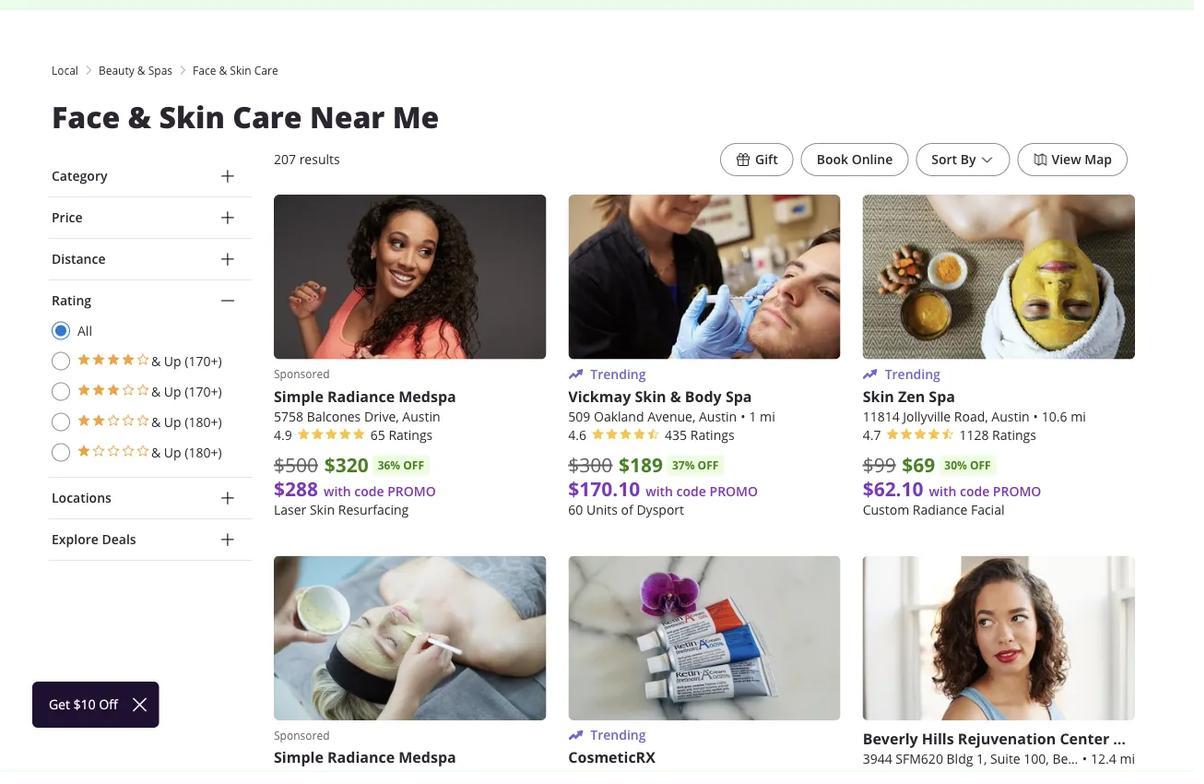 Task type: describe. For each thing, give the bounding box(es) containing it.
4.9
[[274, 426, 292, 443]]

deals
[[102, 531, 136, 548]]

suite
[[991, 751, 1021, 768]]

with for $320
[[324, 482, 351, 500]]

explore deals
[[52, 531, 136, 548]]

& down the 2 stars & up 'element'
[[151, 444, 161, 461]]

beverly hills rejuvenation center bee cave
[[863, 729, 1180, 749]]

1128 ratings
[[960, 426, 1037, 443]]

locations button
[[48, 478, 252, 518]]

10.6
[[1042, 408, 1068, 425]]

37%
[[672, 458, 695, 473]]

view map button
[[1018, 143, 1128, 176]]

cosmeticrx
[[569, 747, 656, 768]]

509
[[569, 408, 591, 425]]

center
[[1060, 729, 1110, 749]]

sponsored for sponsored simple radiance medspa
[[274, 728, 330, 743]]

promo for $69
[[993, 482, 1042, 500]]

sort
[[932, 151, 958, 168]]

trending up 'cosmeticrx'
[[591, 727, 646, 744]]

zen
[[898, 386, 925, 406]]

explore deals button
[[48, 519, 252, 560]]

book online button
[[801, 143, 909, 176]]

off for $189
[[698, 458, 719, 473]]

locations
[[52, 489, 111, 506]]

3 stars & up element
[[52, 382, 222, 401]]

radiance inside the $99 $69 30% off $62.10 with code promo custom radiance facial
[[913, 501, 968, 518]]

207
[[274, 151, 296, 168]]

radiance for sponsored simple radiance medspa
[[327, 747, 395, 768]]

austin inside vickmay skin & body spa 509 oakland avenue, austin • 1 mi
[[699, 408, 737, 425]]

sfm620
[[896, 751, 944, 768]]

explore
[[52, 531, 99, 548]]

$99 $69 30% off $62.10 with code promo custom radiance facial
[[863, 452, 1042, 518]]

1 vertical spatial bee
[[1053, 751, 1076, 768]]

& inside vickmay skin & body spa 509 oakland avenue, austin • 1 mi
[[670, 386, 681, 406]]

austin inside the sponsored simple radiance medspa 5758 balcones drive, austin
[[402, 408, 441, 425]]

with for $189
[[646, 482, 673, 500]]

$62.10
[[863, 475, 924, 502]]

(180+) for 1 star & up element
[[185, 444, 222, 461]]

austin inside skin zen spa 11814 jollyville road, austin • 10.6 mi
[[992, 408, 1030, 425]]

spa inside vickmay skin & body spa 509 oakland avenue, austin • 1 mi
[[726, 386, 752, 406]]

$320
[[324, 452, 369, 478]]

spa inside skin zen spa 11814 jollyville road, austin • 10.6 mi
[[929, 386, 956, 406]]

beauty
[[99, 63, 134, 77]]

ratings for $69
[[993, 426, 1037, 443]]

$99
[[863, 452, 896, 478]]

1 star & up element
[[52, 443, 222, 462]]

view map
[[1052, 151, 1112, 168]]

& left spas
[[137, 63, 145, 77]]

$189
[[619, 452, 663, 478]]

distance button
[[48, 239, 252, 280]]

$170.10
[[569, 475, 640, 502]]

4.7
[[863, 426, 881, 443]]

all
[[77, 322, 92, 339]]

& inside 'element'
[[151, 413, 161, 430]]

sort by button
[[916, 143, 1011, 176]]

facial
[[971, 501, 1005, 518]]

custom
[[863, 501, 910, 518]]

2 horizontal spatial mi
[[1120, 751, 1136, 768]]

avenue,
[[648, 408, 696, 425]]

by
[[961, 151, 976, 168]]

& up (170+) for 4 stars & up element
[[151, 352, 222, 369]]

& up (170+) for 3 stars & up element at left
[[151, 383, 222, 400]]

breadcrumbs element
[[48, 62, 1147, 78]]

category button
[[48, 156, 252, 196]]

& up 3 stars & up element at left
[[151, 352, 161, 369]]

& up (180+) for 1 star & up element
[[151, 444, 222, 461]]

off for $69
[[970, 458, 991, 473]]

36%
[[378, 458, 400, 473]]

rejuvenation
[[958, 729, 1056, 749]]

ratings for $320
[[389, 426, 433, 443]]

100,
[[1024, 751, 1050, 768]]

ratings for $189
[[691, 426, 735, 443]]

3944
[[863, 751, 893, 768]]

body
[[685, 386, 722, 406]]

up for 1 star & up element
[[164, 444, 181, 461]]

& up (180+) for the 2 stars & up 'element'
[[151, 413, 222, 430]]

3944 sfm620 bldg 1, suite 100, bee cave
[[863, 751, 1108, 768]]

$288
[[274, 475, 318, 502]]

1,
[[977, 751, 987, 768]]

simple for sponsored simple radiance medspa
[[274, 747, 324, 768]]

me
[[393, 97, 439, 137]]

65
[[371, 426, 385, 443]]

vickmay
[[569, 386, 631, 406]]

1 vertical spatial cave
[[1079, 751, 1108, 768]]

• inside vickmay skin & body spa 509 oakland avenue, austin • 1 mi
[[741, 408, 746, 425]]

spas
[[148, 63, 173, 77]]

of
[[621, 501, 634, 518]]

sponsored for sponsored simple radiance medspa 5758 balcones drive, austin
[[274, 367, 330, 381]]

(170+) for 4 stars & up element
[[185, 352, 222, 369]]

beauty & spas
[[99, 63, 173, 77]]

435
[[665, 426, 687, 443]]

radiance for sponsored simple radiance medspa 5758 balcones drive, austin
[[327, 386, 395, 406]]

1
[[749, 408, 757, 425]]

rating
[[52, 292, 91, 309]]

up for the 2 stars & up 'element'
[[164, 413, 181, 430]]

sponsored simple radiance medspa 5758 balcones drive, austin
[[274, 367, 456, 425]]

sort by
[[932, 151, 976, 168]]



Task type: vqa. For each thing, say whether or not it's contained in the screenshot.
$288
yes



Task type: locate. For each thing, give the bounding box(es) containing it.
mi right 12.4
[[1120, 751, 1136, 768]]

& up (170+)
[[151, 352, 222, 369], [151, 383, 222, 400]]

1 horizontal spatial •
[[1034, 408, 1038, 425]]

2 vertical spatial radiance
[[327, 747, 395, 768]]

3 off from the left
[[970, 458, 991, 473]]

sponsored
[[274, 367, 330, 381], [274, 728, 330, 743]]

medspa for sponsored simple radiance medspa
[[399, 747, 456, 768]]

austin up 1128 ratings
[[992, 408, 1030, 425]]

$300
[[569, 452, 613, 478]]

rating list
[[52, 321, 252, 462]]

face inside breadcrumbs element
[[193, 63, 216, 77]]

0 horizontal spatial spa
[[726, 386, 752, 406]]

cave
[[1145, 729, 1180, 749], [1079, 751, 1108, 768]]

simple inside the sponsored simple radiance medspa 5758 balcones drive, austin
[[274, 386, 324, 406]]

face for face & skin care near me
[[52, 97, 120, 137]]

mi inside skin zen spa 11814 jollyville road, austin • 10.6 mi
[[1071, 408, 1086, 425]]

promo for $320
[[388, 482, 436, 500]]

0 horizontal spatial off
[[403, 458, 424, 473]]

1 promo from the left
[[388, 482, 436, 500]]

promo up facial on the bottom right
[[993, 482, 1042, 500]]

1 horizontal spatial mi
[[1071, 408, 1086, 425]]

medspa inside sponsored simple radiance medspa
[[399, 747, 456, 768]]

$500
[[274, 452, 318, 478]]

(180+) for the 2 stars & up 'element'
[[185, 413, 222, 430]]

mi
[[760, 408, 775, 425], [1071, 408, 1086, 425], [1120, 751, 1136, 768]]

beauty & spas link
[[99, 62, 173, 78]]

code inside the $99 $69 30% off $62.10 with code promo custom radiance facial
[[960, 482, 990, 500]]

promo down 435 ratings
[[710, 482, 758, 500]]

radiance inside the sponsored simple radiance medspa 5758 balcones drive, austin
[[327, 386, 395, 406]]

& down beauty & spas
[[128, 97, 151, 137]]

all element
[[52, 321, 92, 340]]

0 vertical spatial bee
[[1114, 729, 1141, 749]]

0 horizontal spatial with
[[324, 482, 351, 500]]

0 horizontal spatial ratings
[[389, 426, 433, 443]]

category
[[52, 167, 107, 184]]

& up (180+)
[[151, 413, 222, 430], [151, 444, 222, 461]]

& up (170+) inside 3 stars & up element
[[151, 383, 222, 400]]

1 medspa from the top
[[399, 386, 456, 406]]

2 & up (180+) from the top
[[151, 444, 222, 461]]

skin zen spa 11814 jollyville road, austin • 10.6 mi
[[863, 386, 1086, 425]]

3 ratings from the left
[[993, 426, 1037, 443]]

& up (170+) inside 4 stars & up element
[[151, 352, 222, 369]]

12.4
[[1091, 751, 1117, 768]]

face & skin care
[[193, 63, 278, 77]]

trending up zen
[[885, 365, 941, 382]]

price
[[52, 209, 83, 226]]

1 vertical spatial sponsored
[[274, 728, 330, 743]]

0 vertical spatial (180+)
[[185, 413, 222, 430]]

care up face & skin care near me
[[254, 63, 278, 77]]

austin up the 65 ratings
[[402, 408, 441, 425]]

sponsored simple radiance medspa
[[274, 728, 456, 768]]

2 horizontal spatial off
[[970, 458, 991, 473]]

2 promo from the left
[[710, 482, 758, 500]]

code up resurfacing
[[355, 482, 384, 500]]

1 off from the left
[[403, 458, 424, 473]]

(170+) inside 3 stars & up element
[[185, 383, 222, 400]]

results
[[299, 151, 340, 168]]

gift button
[[720, 143, 794, 176]]

0 horizontal spatial mi
[[760, 408, 775, 425]]

up
[[164, 352, 181, 369], [164, 383, 181, 400], [164, 413, 181, 430], [164, 444, 181, 461]]

1 sponsored from the top
[[274, 367, 330, 381]]

up inside 1 star & up element
[[164, 444, 181, 461]]

up down 3 stars & up element at left
[[164, 413, 181, 430]]

1 (180+) from the top
[[185, 413, 222, 430]]

care up 207
[[233, 97, 302, 137]]

up inside 4 stars & up element
[[164, 352, 181, 369]]

2 up from the top
[[164, 383, 181, 400]]

1 up from the top
[[164, 352, 181, 369]]

mi right 10.6
[[1071, 408, 1086, 425]]

&
[[137, 63, 145, 77], [219, 63, 227, 77], [128, 97, 151, 137], [151, 352, 161, 369], [151, 383, 161, 400], [670, 386, 681, 406], [151, 413, 161, 430], [151, 444, 161, 461]]

spa
[[726, 386, 752, 406], [929, 386, 956, 406]]

0 horizontal spatial bee
[[1053, 751, 1076, 768]]

(180+) down 3 stars & up element at left
[[185, 413, 222, 430]]

& up (180+) down the 2 stars & up 'element'
[[151, 444, 222, 461]]

2 horizontal spatial promo
[[993, 482, 1042, 500]]

vickmay skin & body spa 509 oakland avenue, austin • 1 mi
[[569, 386, 775, 425]]

& down 4 stars & up element
[[151, 383, 161, 400]]

bee
[[1114, 729, 1141, 749], [1053, 751, 1076, 768]]

0 vertical spatial simple
[[274, 386, 324, 406]]

$69
[[902, 452, 936, 478]]

1 ratings from the left
[[389, 426, 433, 443]]

(180+) up locations dropdown button
[[185, 444, 222, 461]]

cave down center
[[1079, 751, 1108, 768]]

medspa for sponsored simple radiance medspa 5758 balcones drive, austin
[[399, 386, 456, 406]]

up inside 3 stars & up element
[[164, 383, 181, 400]]

2 horizontal spatial code
[[960, 482, 990, 500]]

0 vertical spatial cave
[[1145, 729, 1180, 749]]

with down 30%
[[929, 482, 957, 500]]

off inside the $99 $69 30% off $62.10 with code promo custom radiance facial
[[970, 458, 991, 473]]

• inside skin zen spa 11814 jollyville road, austin • 10.6 mi
[[1034, 408, 1038, 425]]

1 vertical spatial radiance
[[913, 501, 968, 518]]

with down $320
[[324, 482, 351, 500]]

skin down spas
[[159, 97, 225, 137]]

distance
[[52, 250, 106, 268]]

simple for sponsored simple radiance medspa 5758 balcones drive, austin
[[274, 386, 324, 406]]

1 vertical spatial care
[[233, 97, 302, 137]]

up down the 2 stars & up 'element'
[[164, 444, 181, 461]]

medspa
[[399, 386, 456, 406], [399, 747, 456, 768]]

resurfacing
[[338, 501, 409, 518]]

1 horizontal spatial with
[[646, 482, 673, 500]]

0 vertical spatial (170+)
[[185, 352, 222, 369]]

promo for $189
[[710, 482, 758, 500]]

1 vertical spatial simple
[[274, 747, 324, 768]]

price button
[[48, 197, 252, 238]]

(180+) inside the 2 stars & up 'element'
[[185, 413, 222, 430]]

with inside $300 $189 37% off $170.10 with code promo 60 units of dysport
[[646, 482, 673, 500]]

2 austin from the left
[[699, 408, 737, 425]]

ratings right 65
[[389, 426, 433, 443]]

off right the 37%
[[698, 458, 719, 473]]

3 code from the left
[[960, 482, 990, 500]]

drive,
[[364, 408, 399, 425]]

mi right 1
[[760, 408, 775, 425]]

promo down the 36%
[[388, 482, 436, 500]]

ratings
[[389, 426, 433, 443], [691, 426, 735, 443], [993, 426, 1037, 443]]

map
[[1085, 151, 1112, 168]]

0 vertical spatial & up (170+)
[[151, 352, 222, 369]]

3 up from the top
[[164, 413, 181, 430]]

0 vertical spatial radiance
[[327, 386, 395, 406]]

local link
[[52, 62, 78, 78]]

• 12.4 mi
[[1083, 751, 1136, 768]]

0 horizontal spatial promo
[[388, 482, 436, 500]]

0 vertical spatial medspa
[[399, 386, 456, 406]]

0 horizontal spatial •
[[741, 408, 746, 425]]

2 code from the left
[[677, 482, 706, 500]]

simple inside sponsored simple radiance medspa
[[274, 747, 324, 768]]

care for face & skin care near me
[[233, 97, 302, 137]]

skin right laser
[[310, 501, 335, 518]]

(170+) down 4 stars & up element
[[185, 383, 222, 400]]

0 vertical spatial face
[[193, 63, 216, 77]]

3 austin from the left
[[992, 408, 1030, 425]]

mi inside vickmay skin & body spa 509 oakland avenue, austin • 1 mi
[[760, 408, 775, 425]]

units
[[587, 501, 618, 518]]

hills
[[922, 729, 954, 749]]

up for 3 stars & up element at left
[[164, 383, 181, 400]]

& up (180+) inside 1 star & up element
[[151, 444, 222, 461]]

1 horizontal spatial face
[[193, 63, 216, 77]]

radiance inside sponsored simple radiance medspa
[[327, 747, 395, 768]]

face & skin care near me
[[52, 97, 439, 137]]

435 ratings
[[665, 426, 735, 443]]

65 ratings
[[371, 426, 433, 443]]

& up (170+) down 4 stars & up element
[[151, 383, 222, 400]]

2 & up (170+) from the top
[[151, 383, 222, 400]]

face for face & skin care
[[193, 63, 216, 77]]

face down local link at the left of the page
[[52, 97, 120, 137]]

with up dysport on the right of the page
[[646, 482, 673, 500]]

with for $69
[[929, 482, 957, 500]]

(170+) up 3 stars & up element at left
[[185, 352, 222, 369]]

code down the 37%
[[677, 482, 706, 500]]

0 vertical spatial & up (180+)
[[151, 413, 222, 430]]

60
[[569, 501, 583, 518]]

promo inside $500 $320 36% off $288 with code promo laser skin resurfacing
[[388, 482, 436, 500]]

spa up 1
[[726, 386, 752, 406]]

oakland
[[594, 408, 644, 425]]

sponsored inside the sponsored simple radiance medspa 5758 balcones drive, austin
[[274, 367, 330, 381]]

& up (180+) inside the 2 stars & up 'element'
[[151, 413, 222, 430]]

1 horizontal spatial spa
[[929, 386, 956, 406]]

austin down the body
[[699, 408, 737, 425]]

2 horizontal spatial •
[[1083, 751, 1088, 768]]

local
[[52, 63, 78, 77]]

4 up from the top
[[164, 444, 181, 461]]

(170+) for 3 stars & up element at left
[[185, 383, 222, 400]]

0 horizontal spatial face
[[52, 97, 120, 137]]

trending
[[591, 365, 646, 382], [885, 365, 941, 382], [591, 727, 646, 744]]

0 vertical spatial care
[[254, 63, 278, 77]]

skin inside $500 $320 36% off $288 with code promo laser skin resurfacing
[[310, 501, 335, 518]]

2 off from the left
[[698, 458, 719, 473]]

2 spa from the left
[[929, 386, 956, 406]]

code
[[355, 482, 384, 500], [677, 482, 706, 500], [960, 482, 990, 500]]

2 stars & up element
[[52, 412, 222, 432]]

trending for $189
[[591, 365, 646, 382]]

care inside breadcrumbs element
[[254, 63, 278, 77]]

1 horizontal spatial off
[[698, 458, 719, 473]]

2 simple from the top
[[274, 747, 324, 768]]

& up (180+) down 3 stars & up element at left
[[151, 413, 222, 430]]

off right 30%
[[970, 458, 991, 473]]

1 & up (170+) from the top
[[151, 352, 222, 369]]

2 with from the left
[[646, 482, 673, 500]]

rating button
[[48, 280, 252, 321]]

2 horizontal spatial austin
[[992, 408, 1030, 425]]

1128
[[960, 426, 989, 443]]

1 horizontal spatial cave
[[1145, 729, 1180, 749]]

off inside $300 $189 37% off $170.10 with code promo 60 units of dysport
[[698, 458, 719, 473]]

up down 4 stars & up element
[[164, 383, 181, 400]]

spa up jollyville
[[929, 386, 956, 406]]

book
[[817, 151, 849, 168]]

2 horizontal spatial with
[[929, 482, 957, 500]]

trending for $69
[[885, 365, 941, 382]]

0 horizontal spatial cave
[[1079, 751, 1108, 768]]

dysport
[[637, 501, 684, 518]]

1 horizontal spatial austin
[[699, 408, 737, 425]]

view
[[1052, 151, 1082, 168]]

with
[[324, 482, 351, 500], [646, 482, 673, 500], [929, 482, 957, 500]]

4 stars & up element
[[52, 351, 222, 371]]

3 with from the left
[[929, 482, 957, 500]]

(170+) inside 4 stars & up element
[[185, 352, 222, 369]]

online
[[852, 151, 893, 168]]

11814
[[863, 408, 900, 425]]

code inside $500 $320 36% off $288 with code promo laser skin resurfacing
[[355, 482, 384, 500]]

2 horizontal spatial ratings
[[993, 426, 1037, 443]]

off for $320
[[403, 458, 424, 473]]

1 vertical spatial face
[[52, 97, 120, 137]]

care for face & skin care
[[254, 63, 278, 77]]

1 code from the left
[[355, 482, 384, 500]]

book online
[[817, 151, 893, 168]]

code inside $300 $189 37% off $170.10 with code promo 60 units of dysport
[[677, 482, 706, 500]]

0 horizontal spatial code
[[355, 482, 384, 500]]

bee right 100,
[[1053, 751, 1076, 768]]

& up (170+) up 3 stars & up element at left
[[151, 352, 222, 369]]

3 promo from the left
[[993, 482, 1042, 500]]

1 spa from the left
[[726, 386, 752, 406]]

with inside the $99 $69 30% off $62.10 with code promo custom radiance facial
[[929, 482, 957, 500]]

bldg
[[947, 751, 974, 768]]

ratings right '435'
[[691, 426, 735, 443]]

1 horizontal spatial bee
[[1114, 729, 1141, 749]]

skin inside vickmay skin & body spa 509 oakland avenue, austin • 1 mi
[[635, 386, 666, 406]]

4.6
[[569, 426, 587, 443]]

jollyville
[[903, 408, 951, 425]]

promo inside $300 $189 37% off $170.10 with code promo 60 units of dysport
[[710, 482, 758, 500]]

simple
[[274, 386, 324, 406], [274, 747, 324, 768]]

2 sponsored from the top
[[274, 728, 330, 743]]

(180+)
[[185, 413, 222, 430], [185, 444, 222, 461]]

1 with from the left
[[324, 482, 351, 500]]

• left 1
[[741, 408, 746, 425]]

1 austin from the left
[[402, 408, 441, 425]]

2 medspa from the top
[[399, 747, 456, 768]]

1 vertical spatial (180+)
[[185, 444, 222, 461]]

austin
[[402, 408, 441, 425], [699, 408, 737, 425], [992, 408, 1030, 425]]

ratings right the 1128
[[993, 426, 1037, 443]]

code for $320
[[355, 482, 384, 500]]

1 horizontal spatial promo
[[710, 482, 758, 500]]

promo
[[388, 482, 436, 500], [710, 482, 758, 500], [993, 482, 1042, 500]]

• left 10.6
[[1034, 408, 1038, 425]]

near
[[310, 97, 385, 137]]

1 horizontal spatial ratings
[[691, 426, 735, 443]]

road,
[[955, 408, 989, 425]]

207 results
[[274, 151, 340, 168]]

skin inside breadcrumbs element
[[230, 63, 252, 77]]

1 vertical spatial & up (170+)
[[151, 383, 222, 400]]

1 vertical spatial & up (180+)
[[151, 444, 222, 461]]

• left 12.4
[[1083, 751, 1088, 768]]

beverly
[[863, 729, 918, 749]]

1 horizontal spatial code
[[677, 482, 706, 500]]

30%
[[945, 458, 967, 473]]

off
[[403, 458, 424, 473], [698, 458, 719, 473], [970, 458, 991, 473]]

& up avenue,
[[670, 386, 681, 406]]

skin up the 11814
[[863, 386, 895, 406]]

•
[[741, 408, 746, 425], [1034, 408, 1038, 425], [1083, 751, 1088, 768]]

off right the 36%
[[403, 458, 424, 473]]

off inside $500 $320 36% off $288 with code promo laser skin resurfacing
[[403, 458, 424, 473]]

1 vertical spatial medspa
[[399, 747, 456, 768]]

5758
[[274, 408, 304, 425]]

up inside the 2 stars & up 'element'
[[164, 413, 181, 430]]

& down 3 stars & up element at left
[[151, 413, 161, 430]]

1 simple from the top
[[274, 386, 324, 406]]

balcones
[[307, 408, 361, 425]]

bee up • 12.4 mi
[[1114, 729, 1141, 749]]

1 & up (180+) from the top
[[151, 413, 222, 430]]

0 horizontal spatial austin
[[402, 408, 441, 425]]

(180+) inside 1 star & up element
[[185, 444, 222, 461]]

1 (170+) from the top
[[185, 352, 222, 369]]

gift
[[755, 151, 778, 168]]

sponsored inside sponsored simple radiance medspa
[[274, 728, 330, 743]]

code for $69
[[960, 482, 990, 500]]

0 vertical spatial sponsored
[[274, 367, 330, 381]]

up up 3 stars & up element at left
[[164, 352, 181, 369]]

2 (170+) from the top
[[185, 383, 222, 400]]

1 vertical spatial (170+)
[[185, 383, 222, 400]]

skin inside skin zen spa 11814 jollyville road, austin • 10.6 mi
[[863, 386, 895, 406]]

face right spas
[[193, 63, 216, 77]]

2 (180+) from the top
[[185, 444, 222, 461]]

skin up avenue,
[[635, 386, 666, 406]]

promo inside the $99 $69 30% off $62.10 with code promo custom radiance facial
[[993, 482, 1042, 500]]

code for $189
[[677, 482, 706, 500]]

code up facial on the bottom right
[[960, 482, 990, 500]]

skin up face & skin care near me
[[230, 63, 252, 77]]

with inside $500 $320 36% off $288 with code promo laser skin resurfacing
[[324, 482, 351, 500]]

2 ratings from the left
[[691, 426, 735, 443]]

& up face & skin care near me
[[219, 63, 227, 77]]

up for 4 stars & up element
[[164, 352, 181, 369]]

trending up vickmay
[[591, 365, 646, 382]]

radiance
[[327, 386, 395, 406], [913, 501, 968, 518], [327, 747, 395, 768]]

laser
[[274, 501, 307, 518]]

$500 $320 36% off $288 with code promo laser skin resurfacing
[[274, 452, 436, 518]]

cave right center
[[1145, 729, 1180, 749]]

medspa inside the sponsored simple radiance medspa 5758 balcones drive, austin
[[399, 386, 456, 406]]



